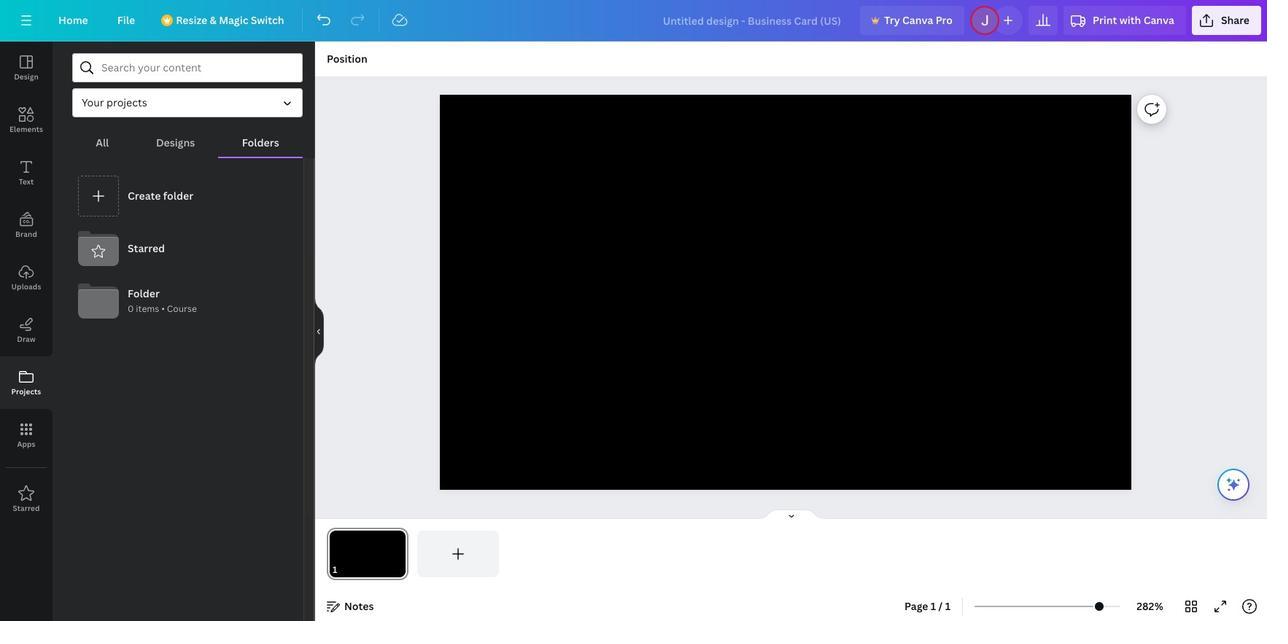 Task type: locate. For each thing, give the bounding box(es) containing it.
notes
[[345, 600, 374, 614]]

1 left the /
[[931, 600, 937, 614]]

1 canva from the left
[[903, 13, 934, 27]]

1 vertical spatial starred button
[[0, 474, 53, 526]]

starred up folder at the left top of the page
[[128, 242, 165, 255]]

all
[[96, 136, 109, 150]]

1 vertical spatial starred
[[13, 504, 40, 514]]

home link
[[47, 6, 100, 35]]

1 horizontal spatial 1
[[946, 600, 951, 614]]

starred button down folder
[[72, 223, 292, 275]]

1 horizontal spatial starred button
[[72, 223, 292, 275]]

canva inside dropdown button
[[1144, 13, 1175, 27]]

folders
[[242, 136, 279, 150]]

elements button
[[0, 94, 53, 147]]

•
[[161, 303, 165, 316]]

starred
[[128, 242, 165, 255], [13, 504, 40, 514]]

all button
[[72, 129, 133, 157]]

Search your content search field
[[101, 54, 293, 82]]

folder 0 items • course
[[128, 287, 197, 316]]

canva right try on the right of page
[[903, 13, 934, 27]]

1 right the /
[[946, 600, 951, 614]]

0 horizontal spatial canva
[[903, 13, 934, 27]]

starred button down apps
[[0, 474, 53, 526]]

canva right with
[[1144, 13, 1175, 27]]

1 horizontal spatial canva
[[1144, 13, 1175, 27]]

folders button
[[219, 129, 303, 157]]

0 horizontal spatial 1
[[931, 600, 937, 614]]

folder
[[163, 189, 193, 203]]

0 horizontal spatial starred
[[13, 504, 40, 514]]

file button
[[106, 6, 147, 35]]

designs button
[[133, 129, 219, 157]]

canva
[[903, 13, 934, 27], [1144, 13, 1175, 27]]

uploads button
[[0, 252, 53, 304]]

share button
[[1193, 6, 1262, 35]]

2 1 from the left
[[946, 600, 951, 614]]

designs
[[156, 136, 195, 150]]

starred button
[[72, 223, 292, 275], [0, 474, 53, 526]]

try canva pro
[[885, 13, 953, 27]]

apps
[[17, 439, 35, 450]]

position
[[327, 52, 368, 66]]

Design title text field
[[652, 6, 855, 35]]

0 vertical spatial starred
[[128, 242, 165, 255]]

1
[[931, 600, 937, 614], [946, 600, 951, 614]]

brand
[[15, 229, 37, 239]]

create
[[128, 189, 161, 203]]

items
[[136, 303, 159, 316]]

brand button
[[0, 199, 53, 252]]

your projects
[[82, 96, 147, 109]]

home
[[58, 13, 88, 27]]

Select ownership filter button
[[72, 88, 303, 118]]

1 horizontal spatial starred
[[128, 242, 165, 255]]

folder
[[128, 287, 160, 301]]

text
[[19, 177, 34, 187]]

resize
[[176, 13, 207, 27]]

try
[[885, 13, 900, 27]]

0 horizontal spatial starred button
[[0, 474, 53, 526]]

starred down apps
[[13, 504, 40, 514]]

2 canva from the left
[[1144, 13, 1175, 27]]

282%
[[1137, 600, 1164, 614]]

main menu bar
[[0, 0, 1268, 42]]



Task type: describe. For each thing, give the bounding box(es) containing it.
position button
[[321, 47, 373, 71]]

magic
[[219, 13, 248, 27]]

elements
[[9, 124, 43, 134]]

page
[[905, 600, 929, 614]]

&
[[210, 13, 217, 27]]

projects button
[[0, 357, 53, 409]]

page 1 / 1
[[905, 600, 951, 614]]

page 1 image
[[327, 531, 409, 578]]

hide image
[[315, 297, 324, 367]]

resize & magic switch
[[176, 13, 284, 27]]

draw button
[[0, 304, 53, 357]]

canva inside button
[[903, 13, 934, 27]]

draw
[[17, 334, 36, 345]]

apps button
[[0, 409, 53, 462]]

/
[[939, 600, 943, 614]]

share
[[1222, 13, 1250, 27]]

design button
[[0, 42, 53, 94]]

switch
[[251, 13, 284, 27]]

try canva pro button
[[861, 6, 965, 35]]

canva assistant image
[[1225, 477, 1243, 494]]

your
[[82, 96, 104, 109]]

print with canva button
[[1064, 6, 1187, 35]]

with
[[1120, 13, 1142, 27]]

0
[[128, 303, 134, 316]]

Page title text field
[[344, 563, 350, 578]]

print with canva
[[1093, 13, 1175, 27]]

hide pages image
[[757, 509, 827, 521]]

design
[[14, 72, 39, 82]]

course
[[167, 303, 197, 316]]

282% button
[[1127, 596, 1174, 619]]

0 vertical spatial starred button
[[72, 223, 292, 275]]

side panel tab list
[[0, 42, 53, 526]]

resize & magic switch button
[[153, 6, 296, 35]]

create folder
[[128, 189, 193, 203]]

1 1 from the left
[[931, 600, 937, 614]]

pro
[[936, 13, 953, 27]]

projects
[[11, 387, 41, 397]]

uploads
[[11, 282, 41, 292]]

projects
[[107, 96, 147, 109]]

starred inside side panel tab list
[[13, 504, 40, 514]]

print
[[1093, 13, 1118, 27]]

file
[[117, 13, 135, 27]]

notes button
[[321, 596, 380, 619]]

text button
[[0, 147, 53, 199]]



Task type: vqa. For each thing, say whether or not it's contained in the screenshot.
All templates
no



